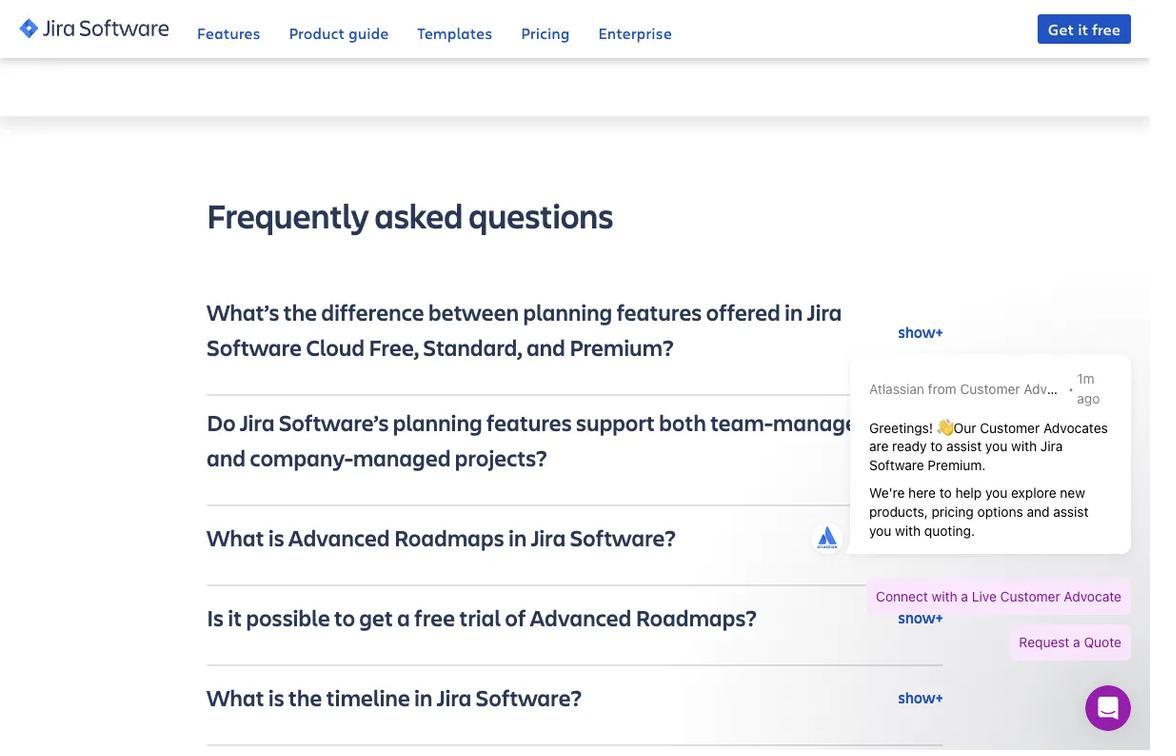 Task type: vqa. For each thing, say whether or not it's contained in the screenshot.
both
yes



Task type: locate. For each thing, give the bounding box(es) containing it.
roadmaps
[[394, 523, 505, 553]]

0 vertical spatial in
[[785, 297, 804, 327]]

in right timeline
[[415, 683, 433, 713]]

show+ for jira
[[899, 322, 944, 342]]

software? for what is the timeline in jira software?
[[476, 683, 582, 713]]

premium?
[[570, 333, 674, 363]]

what up is
[[207, 523, 265, 553]]

free right get
[[1093, 19, 1121, 39]]

enterprise link
[[599, 0, 672, 58]]

what
[[207, 523, 265, 553], [207, 683, 265, 713]]

1 show+ from the top
[[899, 322, 944, 342]]

0 vertical spatial features
[[617, 297, 703, 327]]

what for what is advanced roadmaps in jira software?
[[207, 523, 265, 553]]

dialog
[[798, 333, 1141, 680], [1086, 686, 1132, 732]]

planning
[[523, 297, 613, 327], [393, 408, 483, 438]]

get
[[360, 603, 393, 633]]

product
[[289, 22, 345, 43]]

1 horizontal spatial it
[[1079, 19, 1089, 39]]

support
[[576, 408, 655, 438]]

1 vertical spatial what
[[207, 683, 265, 713]]

what down is
[[207, 683, 265, 713]]

0 horizontal spatial managed
[[353, 443, 451, 473]]

features up "projects?"
[[487, 408, 572, 438]]

is
[[269, 523, 285, 553], [269, 683, 285, 713]]

0 horizontal spatial advanced
[[289, 523, 390, 553]]

show+
[[899, 322, 944, 342], [899, 433, 944, 453], [899, 528, 944, 548], [899, 608, 944, 628], [899, 688, 944, 708]]

templates
[[418, 22, 493, 43]]

1 horizontal spatial advanced
[[530, 603, 632, 633]]

team-
[[711, 408, 774, 438]]

jira align roadmap screenshot image
[[495, 0, 1040, 40]]

2 show+ from the top
[[899, 433, 944, 453]]

advanced right of
[[530, 603, 632, 633]]

1 vertical spatial is
[[269, 683, 285, 713]]

jira
[[808, 297, 843, 327], [240, 408, 275, 438], [531, 523, 566, 553], [437, 683, 472, 713]]

frequently asked questions
[[207, 192, 614, 238]]

0 vertical spatial it
[[1079, 19, 1089, 39]]

0 horizontal spatial it
[[228, 603, 242, 633]]

and down "do"
[[207, 443, 246, 473]]

1 vertical spatial features
[[487, 408, 572, 438]]

0 vertical spatial free
[[1093, 19, 1121, 39]]

planning inside what's the difference between planning features offered in jira software cloud free, standard, and premium?
[[523, 297, 613, 327]]

0 horizontal spatial in
[[415, 683, 433, 713]]

and
[[527, 333, 566, 363], [207, 443, 246, 473]]

in right "offered"
[[785, 297, 804, 327]]

1 vertical spatial planning
[[393, 408, 483, 438]]

1 vertical spatial software?
[[476, 683, 582, 713]]

planning up 'premium?'
[[523, 297, 613, 327]]

what's the difference between planning features offered in jira software cloud free, standard, and premium?
[[207, 297, 843, 363]]

0 vertical spatial software?
[[570, 523, 676, 553]]

trial
[[460, 603, 501, 633]]

in inside what's the difference between planning features offered in jira software cloud free, standard, and premium?
[[785, 297, 804, 327]]

in for what is the timeline in jira software?
[[415, 683, 433, 713]]

1 horizontal spatial free
[[1093, 19, 1121, 39]]

2 horizontal spatial in
[[785, 297, 804, 327]]

2 is from the top
[[269, 683, 285, 713]]

0 horizontal spatial features
[[487, 408, 572, 438]]

0 vertical spatial is
[[269, 523, 285, 553]]

timeline
[[327, 683, 411, 713]]

1 horizontal spatial features
[[617, 297, 703, 327]]

of
[[505, 603, 526, 633]]

roadmaps?
[[636, 603, 758, 633]]

2 vertical spatial in
[[415, 683, 433, 713]]

0 horizontal spatial free
[[415, 603, 456, 633]]

features up 'premium?'
[[617, 297, 703, 327]]

1 horizontal spatial and
[[527, 333, 566, 363]]

software's
[[279, 408, 389, 438]]

0 vertical spatial what
[[207, 523, 265, 553]]

jira right "do"
[[240, 408, 275, 438]]

managed
[[774, 408, 871, 438], [353, 443, 451, 473]]

in right roadmaps at the bottom left of the page
[[509, 523, 527, 553]]

product guide link
[[289, 0, 389, 58]]

get it free link
[[1038, 14, 1132, 44]]

1 horizontal spatial in
[[509, 523, 527, 553]]

features inside what's the difference between planning features offered in jira software cloud free, standard, and premium?
[[617, 297, 703, 327]]

1 is from the top
[[269, 523, 285, 553]]

standard,
[[423, 333, 523, 363]]

planning inside do jira software's planning features support both team-managed and company-managed projects?
[[393, 408, 483, 438]]

and inside what's the difference between planning features offered in jira software cloud free, standard, and premium?
[[527, 333, 566, 363]]

is down the possible at bottom left
[[269, 683, 285, 713]]

1 vertical spatial and
[[207, 443, 246, 473]]

what is advanced roadmaps in jira software?
[[207, 523, 676, 553]]

features
[[197, 22, 261, 43]]

1 what from the top
[[207, 523, 265, 553]]

and right 'standard,'
[[527, 333, 566, 363]]

is
[[207, 603, 224, 633]]

it right get
[[1079, 19, 1089, 39]]

what is the timeline in jira software?
[[207, 683, 582, 713]]

1 vertical spatial it
[[228, 603, 242, 633]]

software?
[[570, 523, 676, 553], [476, 683, 582, 713]]

0 vertical spatial the
[[284, 297, 317, 327]]

free,
[[369, 333, 419, 363]]

the up cloud
[[284, 297, 317, 327]]

is for advanced
[[269, 523, 285, 553]]

advanced up the "to"
[[289, 523, 390, 553]]

the
[[284, 297, 317, 327], [289, 683, 323, 713]]

jira right "offered"
[[808, 297, 843, 327]]

it right is
[[228, 603, 242, 633]]

free right the a
[[415, 603, 456, 633]]

1 horizontal spatial planning
[[523, 297, 613, 327]]

is up the possible at bottom left
[[269, 523, 285, 553]]

planning up "projects?"
[[393, 408, 483, 438]]

1 vertical spatial managed
[[353, 443, 451, 473]]

asked
[[375, 192, 463, 238]]

0 horizontal spatial planning
[[393, 408, 483, 438]]

features inside do jira software's planning features support both team-managed and company-managed projects?
[[487, 408, 572, 438]]

projects?
[[455, 443, 548, 473]]

1 vertical spatial free
[[415, 603, 456, 633]]

2 what from the top
[[207, 683, 265, 713]]

is for the
[[269, 683, 285, 713]]

0 horizontal spatial and
[[207, 443, 246, 473]]

features
[[617, 297, 703, 327], [487, 408, 572, 438]]

1 vertical spatial in
[[509, 523, 527, 553]]

0 vertical spatial managed
[[774, 408, 871, 438]]

templates link
[[418, 0, 493, 58]]

get
[[1049, 19, 1075, 39]]

0 vertical spatial planning
[[523, 297, 613, 327]]

0 vertical spatial and
[[527, 333, 566, 363]]

in
[[785, 297, 804, 327], [509, 523, 527, 553], [415, 683, 433, 713]]

it
[[1079, 19, 1089, 39], [228, 603, 242, 633]]

the left timeline
[[289, 683, 323, 713]]

4 show+ from the top
[[899, 608, 944, 628]]

advanced
[[289, 523, 390, 553], [530, 603, 632, 633]]

free
[[1093, 19, 1121, 39], [415, 603, 456, 633]]



Task type: describe. For each thing, give the bounding box(es) containing it.
do
[[207, 408, 236, 438]]

offered
[[707, 297, 781, 327]]

possible
[[246, 603, 330, 633]]

product guide
[[289, 22, 389, 43]]

what's
[[207, 297, 280, 327]]

company-
[[250, 443, 353, 473]]

do jira software's planning features support both team-managed and company-managed projects?
[[207, 408, 871, 473]]

jira down "projects?"
[[531, 523, 566, 553]]

show+ for managed
[[899, 433, 944, 453]]

1 vertical spatial the
[[289, 683, 323, 713]]

guide
[[349, 22, 389, 43]]

software? for what is advanced roadmaps in jira software?
[[570, 523, 676, 553]]

both
[[660, 408, 707, 438]]

and inside do jira software's planning features support both team-managed and company-managed projects?
[[207, 443, 246, 473]]

in for what is advanced roadmaps in jira software?
[[509, 523, 527, 553]]

jira inside what's the difference between planning features offered in jira software cloud free, standard, and premium?
[[808, 297, 843, 327]]

get it free
[[1049, 19, 1121, 39]]

pricing link
[[521, 0, 570, 58]]

the inside what's the difference between planning features offered in jira software cloud free, standard, and premium?
[[284, 297, 317, 327]]

to
[[334, 603, 356, 633]]

1 vertical spatial advanced
[[530, 603, 632, 633]]

jira down the trial
[[437, 683, 472, 713]]

it for is
[[228, 603, 242, 633]]

between
[[429, 297, 519, 327]]

is it possible to get a free trial of advanced roadmaps?
[[207, 603, 762, 633]]

3 show+ from the top
[[899, 528, 944, 548]]

it for get
[[1079, 19, 1089, 39]]

difference
[[321, 297, 425, 327]]

software
[[207, 333, 302, 363]]

cloud
[[306, 333, 365, 363]]

5 show+ from the top
[[899, 688, 944, 708]]

questions
[[469, 192, 614, 238]]

enterprise
[[599, 22, 672, 43]]

pricing
[[521, 22, 570, 43]]

1 horizontal spatial managed
[[774, 408, 871, 438]]

what for what is the timeline in jira software?
[[207, 683, 265, 713]]

frequently
[[207, 192, 369, 238]]

a
[[398, 603, 411, 633]]

0 vertical spatial dialog
[[798, 333, 1141, 680]]

1 vertical spatial dialog
[[1086, 686, 1132, 732]]

jira inside do jira software's planning features support both team-managed and company-managed projects?
[[240, 408, 275, 438]]

0 vertical spatial advanced
[[289, 523, 390, 553]]

features link
[[197, 0, 261, 58]]

show+ for of
[[899, 608, 944, 628]]



